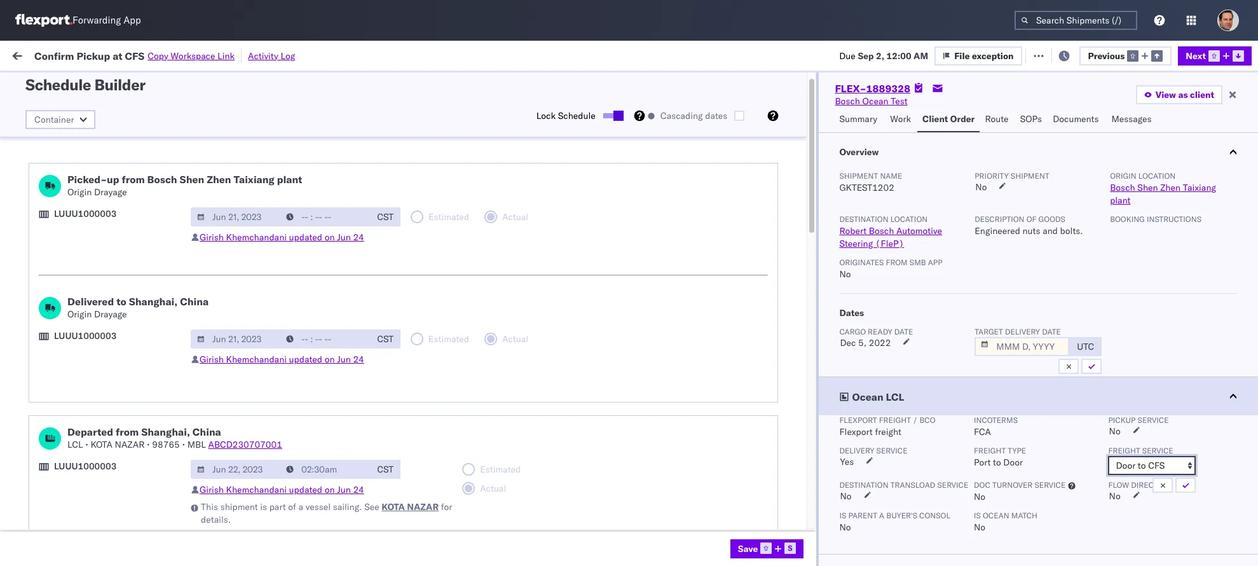 Task type: vqa. For each thing, say whether or not it's contained in the screenshot.
Forwarding
yes



Task type: locate. For each thing, give the bounding box(es) containing it.
1 vertical spatial flex-1886217
[[762, 360, 828, 372]]

from inside originates from smb app no
[[886, 258, 908, 267]]

1 vertical spatial 24
[[353, 354, 364, 365]]

of up nuts
[[1027, 214, 1037, 224]]

fcl for h&m - test account
[[451, 220, 468, 232]]

0 horizontal spatial numbers
[[853, 109, 884, 118]]

1 vertical spatial sep
[[282, 500, 298, 512]]

of inside description of goods engineered nuts and bolts.
[[1027, 214, 1037, 224]]

2 jawla from the top
[[1147, 192, 1169, 204]]

plant up booking
[[1111, 195, 1131, 206]]

numbers inside 'container numbers'
[[853, 109, 884, 118]]

is left parent
[[840, 511, 847, 520]]

1 vertical spatial china
[[193, 426, 221, 438]]

2 fcl from the top
[[451, 220, 468, 232]]

from right up
[[122, 173, 145, 186]]

priority shipment
[[975, 171, 1050, 181]]

2 at from the left
[[253, 49, 261, 61]]

eloi
[[603, 276, 622, 288]]

0 horizontal spatial work
[[139, 49, 161, 61]]

0 vertical spatial flex-1886217
[[762, 332, 828, 344]]

0 vertical spatial container
[[853, 99, 887, 108]]

bosch ocean test
[[835, 95, 908, 107], [513, 108, 586, 120], [603, 108, 676, 120], [513, 472, 586, 484], [513, 528, 586, 540], [603, 528, 676, 540]]

3 girish from the top
[[200, 484, 224, 496]]

my
[[13, 46, 33, 64]]

2023 for 9:00 pm pdt, sep 1, 2023
[[311, 528, 333, 540]]

schedule pickup from los angeles, ca down up
[[29, 192, 186, 203]]

1 vertical spatial kota
[[382, 501, 405, 513]]

-- for flex-1857563
[[943, 136, 954, 148]]

2 date from the left
[[1043, 327, 1062, 337]]

flex-1889144 button
[[742, 413, 831, 431], [742, 413, 831, 431]]

0 vertical spatial cst
[[377, 211, 394, 223]]

0 vertical spatial maeu22193560t3
[[943, 220, 1023, 232]]

client left lock
[[513, 104, 534, 113]]

as
[[1179, 89, 1189, 101]]

schedule pickup from los angeles, ca link
[[29, 107, 186, 120], [29, 191, 186, 204], [14, 359, 171, 372], [29, 415, 186, 428], [29, 443, 186, 456]]

2 24 from the top
[[353, 354, 364, 365]]

-- : -- -- text field
[[280, 330, 370, 349], [280, 460, 370, 479]]

5 ocean fcl from the top
[[423, 416, 468, 428]]

0 vertical spatial destination
[[840, 214, 889, 224]]

3 flex-1886217 from the top
[[762, 388, 828, 400]]

3 khemchandani from the top
[[226, 484, 287, 496]]

3 cst from the top
[[377, 464, 394, 475]]

file exception button
[[1021, 45, 1109, 65], [1021, 45, 1109, 65], [935, 46, 1023, 65], [935, 46, 1023, 65]]

2 vertical spatial updated
[[289, 484, 323, 496]]

sep
[[858, 50, 874, 61], [282, 500, 298, 512], [282, 528, 298, 540]]

1 horizontal spatial shipment
[[1011, 171, 1050, 181]]

8 resize handle column header from the left
[[921, 99, 937, 566]]

clearance for 1st upload customs clearance documents button from the bottom
[[83, 248, 124, 259]]

1873441 down 1857563
[[790, 164, 828, 176]]

from inside picked-up from bosch shen zhen taixiang plant origin drayage
[[122, 173, 145, 186]]

smb
[[910, 258, 927, 267]]

gaurav up bosch shen zhen taixiang plant link
[[1116, 164, 1145, 176]]

1 girish khemchandani updated on jun 24 from the top
[[200, 232, 364, 243]]

upload customs clearance documents button for h&m - test account
[[14, 219, 172, 233]]

confirm pickup from los angeles, ca button
[[14, 387, 165, 401]]

1 vertical spatial 1873441
[[790, 192, 828, 204]]

to right port
[[994, 457, 1002, 468]]

is ocean match no
[[974, 511, 1038, 533]]

1 vertical spatial pdt,
[[260, 500, 280, 512]]

client inside button
[[923, 113, 949, 125]]

2 gaurav jawla from the top
[[1116, 192, 1169, 204]]

1 horizontal spatial fake atlas
[[603, 416, 646, 428]]

pm for 11:59
[[249, 472, 263, 484]]

0 vertical spatial name
[[536, 104, 556, 113]]

girish khemchandani updated on jun 24 for delivered to shanghai, china
[[200, 354, 364, 365]]

0 vertical spatial khemchandani
[[226, 232, 287, 243]]

3 girish khemchandani updated on jun 24 button from the top
[[200, 484, 364, 496]]

9:00 pm pdt, sep 1, 2023
[[222, 528, 333, 540]]

flexport. image
[[15, 14, 73, 27]]

0 vertical spatial to
[[117, 295, 126, 308]]

flex-1857563
[[762, 136, 828, 148]]

5 unknown from the top
[[222, 276, 262, 288]]

flex id
[[742, 104, 767, 113]]

sep left 1,
[[282, 528, 298, 540]]

2 updated from the top
[[289, 354, 323, 365]]

shanghai, up 98765
[[141, 426, 190, 438]]

0 vertical spatial -- : -- -- text field
[[280, 330, 370, 349]]

flex-1873441 up flex-1874043
[[762, 192, 828, 204]]

for inside 'for details.'
[[441, 501, 452, 513]]

ocean lcl for 11:59 pm pdt, jun 23, 2023
[[423, 472, 467, 484]]

schedule inside 'schedule pickup from los angeles international airport'
[[29, 129, 67, 141]]

2 • from the left
[[147, 439, 150, 450]]

documents for vandelay upload customs clearance documents button
[[126, 164, 172, 175]]

booking
[[1111, 214, 1146, 224]]

import
[[108, 49, 137, 61]]

2,
[[877, 50, 885, 61]]

pm right 9:00
[[243, 528, 257, 540]]

upload proof of delivery
[[29, 500, 127, 511]]

0 horizontal spatial name
[[536, 104, 556, 113]]

2 -- : -- -- text field from the top
[[280, 460, 370, 479]]

flex-1884372 button
[[742, 273, 831, 291], [742, 273, 831, 291]]

exception down search shipments (/) text box
[[1059, 49, 1101, 61]]

picked-
[[67, 173, 107, 186]]

destination for robert
[[840, 214, 889, 224]]

destination down 'yes'
[[840, 480, 889, 490]]

demo
[[549, 276, 572, 288], [513, 332, 537, 344]]

luuu1000003
[[54, 208, 117, 219], [54, 330, 117, 342], [54, 461, 117, 472], [853, 472, 915, 483], [853, 500, 915, 511], [853, 528, 915, 539]]

girish khemchandani updated on jun 24 button
[[200, 232, 364, 243], [200, 354, 364, 365], [200, 484, 364, 496]]

shanghai, inside delivered to shanghai, china origin drayage
[[129, 295, 178, 308]]

origin inside origin location bosch shen zhen taixiang plant
[[1111, 171, 1137, 181]]

test
[[891, 95, 908, 107], [569, 108, 586, 120], [659, 108, 676, 120], [623, 164, 640, 176], [625, 276, 642, 288], [569, 472, 586, 484], [569, 528, 586, 540], [659, 528, 676, 540]]

freight left the /
[[880, 415, 911, 425]]

delivery
[[49, 332, 81, 343], [840, 446, 875, 455], [69, 472, 102, 483], [95, 500, 127, 511], [64, 528, 97, 539]]

abcd230707001 down the consol
[[943, 528, 1017, 540]]

1 updated from the top
[[289, 232, 323, 243]]

123
[[539, 332, 556, 344]]

2 girish khemchandani updated on jun 24 from the top
[[200, 354, 364, 365]]

3 resize handle column header from the left
[[401, 99, 417, 566]]

98765
[[152, 439, 180, 450]]

0 vertical spatial confirm delivery link
[[14, 331, 81, 344]]

location inside origin location bosch shen zhen taixiang plant
[[1139, 171, 1176, 181]]

1886217 for schedule pickup from los angeles, ca
[[790, 360, 828, 372]]

1 vertical spatial girish
[[200, 354, 224, 365]]

24 for delivered to shanghai, china
[[353, 354, 364, 365]]

3 unknown from the top
[[222, 192, 262, 204]]

1 vertical spatial cst
[[377, 333, 394, 345]]

girish khemchandani updated on jun 24
[[200, 232, 364, 243], [200, 354, 364, 365], [200, 484, 364, 496]]

for details.
[[201, 501, 452, 525]]

1 drayage from the top
[[94, 186, 127, 198]]

8:59
[[222, 500, 241, 512]]

confirm delivery up schedule pickup from los angeles, ca button
[[14, 332, 81, 343]]

angeles, down schedule pickup from los angeles, ca button
[[116, 388, 151, 399]]

due
[[840, 50, 856, 61]]

girish for delivered to shanghai, china
[[200, 354, 224, 365]]

1 flex-1886217 from the top
[[762, 332, 828, 344]]

container inside button
[[34, 114, 74, 125]]

2 cst from the top
[[377, 333, 394, 345]]

3 24 from the top
[[353, 484, 364, 496]]

customs
[[45, 164, 81, 175], [45, 220, 81, 231], [45, 248, 81, 259], [60, 304, 96, 315]]

1 horizontal spatial name
[[881, 171, 903, 181]]

updated for picked-up from bosch shen zhen taixiang plant
[[289, 232, 323, 243]]

2 vertical spatial flexport
[[840, 426, 873, 438]]

to inside freight type port to door
[[994, 457, 1002, 468]]

client order button
[[918, 108, 981, 132]]

2 is from the left
[[974, 511, 981, 520]]

exception up mbl/mawb numbers
[[973, 50, 1014, 61]]

freight left service
[[1109, 446, 1141, 455]]

upload customs clearance documents button down airport on the left top of the page
[[14, 163, 172, 177]]

1 upload customs clearance documents button from the top
[[14, 163, 172, 177]]

angeles, up angeles
[[136, 108, 171, 119]]

0 vertical spatial girish khemchandani updated on jun 24 button
[[200, 232, 364, 243]]

at left cfs
[[113, 49, 122, 62]]

0 horizontal spatial of
[[84, 500, 92, 511]]

maeu22193560t3 down engineered
[[943, 248, 1023, 260]]

name for shipment name gktest1202
[[881, 171, 903, 181]]

shanghai, for from
[[141, 426, 190, 438]]

-- for flex-1889144
[[943, 416, 954, 428]]

1884372
[[790, 276, 828, 288]]

3 ocean fcl from the top
[[423, 276, 468, 288]]

MMM D, YYYY text field
[[191, 207, 281, 226], [191, 460, 281, 479]]

2 drayage from the top
[[94, 309, 127, 320]]

760 at risk
[[234, 49, 278, 61]]

0 horizontal spatial •
[[85, 439, 88, 450]]

1 vertical spatial container
[[34, 114, 74, 125]]

freight inside freight type port to door
[[974, 446, 1006, 455]]

1 horizontal spatial file exception
[[1041, 49, 1101, 61]]

• left the mbl
[[182, 439, 185, 450]]

2 khemchandani from the top
[[226, 354, 287, 365]]

transload
[[891, 480, 936, 490]]

is inside 'is ocean match no'
[[974, 511, 981, 520]]

0 vertical spatial upload customs clearance documents button
[[14, 163, 172, 177]]

upload for upload customs clearance documents link associated with vandelay upload customs clearance documents button
[[14, 164, 43, 175]]

complete document turnover link
[[14, 275, 134, 288]]

location up bosch shen zhen taixiang plant link
[[1139, 171, 1176, 181]]

date right ready
[[895, 327, 914, 337]]

shipment right priority
[[1011, 171, 1050, 181]]

dates
[[840, 307, 865, 319]]

for left the work,
[[122, 79, 133, 88]]

0 vertical spatial 1873441
[[790, 164, 828, 176]]

1 horizontal spatial location
[[1139, 171, 1176, 181]]

1 cst from the top
[[377, 211, 394, 223]]

1 unknown from the top
[[222, 136, 262, 148]]

date for target delivery date
[[1043, 327, 1062, 337]]

2 girish from the top
[[200, 354, 224, 365]]

no inside originates from smb app no
[[840, 268, 852, 280]]

mmm d, yyyy text field for china
[[191, 460, 281, 479]]

3 upload customs clearance documents button from the top
[[14, 247, 172, 261]]

pickup service
[[1109, 415, 1169, 425]]

confirm delivery down proof
[[29, 528, 97, 539]]

1 horizontal spatial zhen
[[1161, 182, 1181, 193]]

0 vertical spatial shipment
[[1011, 171, 1050, 181]]

schedule pickup from los angeles international airport link
[[29, 129, 198, 154]]

2 destination from the top
[[840, 480, 889, 490]]

schedule pickup from los angeles, ca down departed
[[29, 444, 186, 455]]

0 horizontal spatial container
[[34, 114, 74, 125]]

drayage down up
[[94, 186, 127, 198]]

0 vertical spatial flex-1873441
[[762, 164, 828, 176]]

upload customs clearance documents link down picked- in the left of the page
[[14, 219, 172, 232]]

upload customs clearance documents link down airport on the left top of the page
[[14, 163, 172, 176]]

china for delivered to shanghai, china
[[180, 295, 209, 308]]

1 ocean fcl from the top
[[423, 164, 468, 176]]

khemchandani for picked-up from bosch shen zhen taixiang plant
[[226, 232, 287, 243]]

delivery for bottom "confirm delivery" button
[[64, 528, 97, 539]]

upload customs clearance documents button down picked- in the left of the page
[[14, 219, 172, 233]]

schedule pickup from los angeles, ca up schedule pickup from los angeles international airport link
[[29, 108, 186, 119]]

0 horizontal spatial file
[[955, 50, 970, 61]]

shen inside origin location bosch shen zhen taixiang plant
[[1138, 182, 1159, 193]]

is for buyer's
[[840, 511, 847, 520]]

upload customs clearance documents up "document"
[[14, 248, 172, 259]]

6 unknown from the top
[[222, 332, 262, 344]]

1 resize handle column header from the left
[[199, 99, 214, 566]]

unknown for fake atlas
[[222, 416, 262, 428]]

1 freight from the left
[[974, 446, 1006, 455]]

to down turnover
[[117, 295, 126, 308]]

1 mmm d, yyyy text field from the top
[[191, 207, 281, 226]]

confirm for bottom "confirm delivery" button
[[29, 528, 62, 539]]

1 vertical spatial plant
[[1111, 195, 1131, 206]]

china inside delivered to shanghai, china origin drayage
[[180, 295, 209, 308]]

2023 right 1,
[[311, 528, 333, 540]]

girish khemchandani updated on jun 24 button for departed from shanghai, china
[[200, 484, 364, 496]]

upload customs clearance documents link down turnover
[[29, 303, 188, 316]]

drayage inside picked-up from bosch shen zhen taixiang plant origin drayage
[[94, 186, 127, 198]]

0 horizontal spatial freight
[[974, 446, 1006, 455]]

air
[[423, 136, 435, 148]]

delivery
[[1006, 327, 1041, 337]]

1 horizontal spatial of
[[288, 501, 296, 513]]

flex-
[[835, 82, 867, 95], [762, 108, 790, 120], [762, 136, 790, 148], [762, 164, 790, 176], [762, 192, 790, 204], [762, 220, 790, 232], [762, 248, 790, 260], [762, 276, 790, 288], [762, 304, 790, 316], [762, 332, 790, 344], [762, 360, 790, 372], [762, 388, 790, 400], [762, 416, 790, 428], [762, 444, 790, 456], [762, 472, 790, 484], [762, 500, 790, 512], [762, 528, 790, 540]]

-- for flex-1847953
[[943, 108, 954, 120]]

shanghai, inside the departed from shanghai, china lcl • kota nazar • 98765 • mbl abcd230707001
[[141, 426, 190, 438]]

1 on from the top
[[325, 232, 335, 243]]

gaurav jawla up booking instructions
[[1116, 192, 1169, 204]]

summary button
[[835, 108, 886, 132]]

2 vertical spatial girish khemchandani updated on jun 24 button
[[200, 484, 364, 496]]

and
[[1043, 225, 1058, 237]]

1 vertical spatial location
[[891, 214, 928, 224]]

messages
[[1112, 113, 1152, 125]]

0 vertical spatial mmm d, yyyy text field
[[191, 207, 281, 226]]

3 updated from the top
[[289, 484, 323, 496]]

nazar up appointment in the left bottom of the page
[[115, 439, 145, 450]]

unknown for demo 123
[[222, 332, 262, 344]]

2 vertical spatial pm
[[243, 528, 257, 540]]

ready
[[98, 79, 120, 88]]

resize handle column header
[[199, 99, 214, 566], [353, 99, 368, 566], [401, 99, 417, 566], [492, 99, 507, 566], [582, 99, 597, 566], [720, 99, 736, 566], [831, 99, 846, 566], [921, 99, 937, 566], [1095, 99, 1110, 566], [1185, 99, 1200, 566], [1226, 99, 1242, 566]]

freight service
[[1109, 446, 1174, 455]]

0 vertical spatial 24
[[353, 232, 364, 243]]

at left risk
[[253, 49, 261, 61]]

0 vertical spatial nazar
[[115, 439, 145, 450]]

id
[[759, 104, 767, 113]]

service up service
[[1138, 415, 1169, 425]]

taixiang inside picked-up from bosch shen zhen taixiang plant origin drayage
[[234, 173, 275, 186]]

client for client order
[[923, 113, 949, 125]]

1 vertical spatial destination
[[840, 480, 889, 490]]

2 ocean fcl from the top
[[423, 220, 468, 232]]

2 atlas from the left
[[625, 416, 646, 428]]

1 horizontal spatial atlas
[[625, 416, 646, 428]]

cst for picked-up from bosch shen zhen taixiang plant
[[377, 211, 394, 223]]

angeles
[[136, 129, 169, 141]]

pm for 9:00
[[243, 528, 257, 540]]

0 horizontal spatial date
[[895, 327, 914, 337]]

1 vertical spatial -- : -- -- text field
[[280, 460, 370, 479]]

None checkbox
[[604, 113, 621, 118]]

1886217 for confirm delivery
[[790, 332, 828, 344]]

gktest1202
[[840, 182, 895, 193]]

0 vertical spatial for
[[122, 79, 133, 88]]

1 vertical spatial drayage
[[94, 309, 127, 320]]

ocean inside 'is ocean match no'
[[983, 511, 1010, 520]]

1 vertical spatial pm
[[243, 500, 257, 512]]

origin inside picked-up from bosch shen zhen taixiang plant origin drayage
[[67, 186, 92, 198]]

1 at from the left
[[113, 49, 122, 62]]

0 vertical spatial updated
[[289, 232, 323, 243]]

los down "builder"
[[120, 108, 134, 119]]

1 girish from the top
[[200, 232, 224, 243]]

sep for 9:00 pm pdt, sep 1, 2023
[[282, 528, 298, 540]]

china inside the departed from shanghai, china lcl • kota nazar • 98765 • mbl abcd230707001
[[193, 426, 221, 438]]

ocean lcl inside button
[[853, 391, 905, 403]]

0 vertical spatial girish khemchandani updated on jun 24
[[200, 232, 364, 243]]

0 vertical spatial gaurav jawla
[[1116, 164, 1169, 176]]

lcl inside button
[[886, 391, 905, 403]]

view as client button
[[1137, 85, 1223, 104]]

bosch inside picked-up from bosch shen zhen taixiang plant origin drayage
[[147, 173, 177, 186]]

for
[[122, 79, 133, 88], [441, 501, 452, 513]]

1 horizontal spatial work
[[891, 113, 912, 125]]

drayage
[[94, 186, 127, 198], [94, 309, 127, 320]]

client inside button
[[513, 104, 534, 113]]

5 fcl from the top
[[451, 416, 468, 428]]

client
[[1191, 89, 1215, 101]]

shipment left is
[[220, 501, 258, 513]]

from up schedule pickup from los angeles international airport link
[[99, 108, 118, 119]]

cst
[[377, 211, 394, 223], [377, 333, 394, 345], [377, 464, 394, 475]]

delivery down 'upload proof of delivery' button
[[64, 528, 97, 539]]

to
[[117, 295, 126, 308], [994, 457, 1002, 468]]

work inside button
[[139, 49, 161, 61]]

confirm delivery link for topmost "confirm delivery" button
[[14, 331, 81, 344]]

upload customs clearance documents down airport on the left top of the page
[[14, 164, 172, 175]]

origin down picked- in the left of the page
[[67, 186, 92, 198]]

9 resize handle column header from the left
[[1095, 99, 1110, 566]]

1 horizontal spatial for
[[441, 501, 452, 513]]

abcd230707001 inside the departed from shanghai, china lcl • kota nazar • 98765 • mbl abcd230707001
[[208, 439, 282, 450]]

ocean inside ocean lcl button
[[853, 391, 884, 403]]

1 horizontal spatial numbers
[[989, 104, 1021, 113]]

mbl/mawb numbers button
[[937, 101, 1097, 114]]

2 vertical spatial upload customs clearance documents button
[[14, 247, 172, 261]]

girish khemchandani updated on jun 24 button for delivered to shanghai, china
[[200, 354, 364, 365]]

schedule pickup from los angeles, ca link down up
[[29, 191, 186, 204]]

file exception
[[1041, 49, 1101, 61], [955, 50, 1014, 61]]

from right departed
[[116, 426, 139, 438]]

0 vertical spatial confirm delivery
[[14, 332, 81, 343]]

clearance
[[83, 164, 124, 175], [83, 220, 124, 231], [83, 248, 124, 259], [99, 304, 139, 315]]

customs down picked- in the left of the page
[[45, 220, 81, 231]]

upload customs clearance documents link
[[14, 163, 172, 176], [14, 219, 172, 232], [14, 247, 172, 260], [29, 303, 188, 316]]

1873441 up 1874043
[[790, 192, 828, 204]]

luuu1000003 up schedule pickup from los angeles, ca button
[[54, 330, 117, 342]]

upload customs clearance documents link up "document"
[[14, 247, 172, 260]]

sops button
[[1016, 108, 1048, 132]]

kota inside the departed from shanghai, china lcl • kota nazar • 98765 • mbl abcd230707001
[[91, 439, 112, 450]]

ocean lcl for 8:59 pm pdt, sep 4, 2023
[[423, 500, 467, 512]]

0 vertical spatial app
[[124, 14, 141, 26]]

sep left 2,
[[858, 50, 874, 61]]

2023 right 4, on the bottom left
[[311, 500, 333, 512]]

upload inside button
[[29, 500, 58, 511]]

file exception down search shipments (/) text box
[[1041, 49, 1101, 61]]

0 horizontal spatial demo
[[513, 332, 537, 344]]

name inside shipment name gktest1202
[[881, 171, 903, 181]]

1 horizontal spatial demo
[[549, 276, 572, 288]]

2 unknown from the top
[[222, 164, 262, 176]]

demo 123
[[513, 332, 556, 344]]

summary
[[840, 113, 878, 125]]

1 horizontal spatial •
[[147, 439, 150, 450]]

0 vertical spatial pdt,
[[265, 472, 285, 484]]

confirm delivery button
[[14, 331, 81, 345], [29, 527, 97, 541]]

1 -- : -- -- text field from the top
[[280, 330, 370, 349]]

MMM D, YYYY text field
[[191, 330, 281, 349], [975, 337, 1070, 356]]

jawla up booking instructions
[[1147, 192, 1169, 204]]

pickup down "confirm pickup from los angeles, ca" button
[[69, 416, 97, 427]]

kota right see
[[382, 501, 405, 513]]

1 vertical spatial confirm delivery
[[29, 528, 97, 539]]

container inside "button"
[[853, 99, 887, 108]]

angeles, up 98765
[[136, 416, 171, 427]]

updated for delivered to shanghai, china
[[289, 354, 323, 365]]

1 is from the left
[[840, 511, 847, 520]]

nuts
[[1023, 225, 1041, 237]]

0 horizontal spatial at
[[113, 49, 122, 62]]

file down search shipments (/) text box
[[1041, 49, 1057, 61]]

location
[[1139, 171, 1176, 181], [891, 214, 928, 224]]

numbers for container numbers
[[853, 109, 884, 118]]

flow direct
[[1109, 480, 1159, 490]]

9 unknown from the top
[[222, 444, 262, 456]]

2 1886217 from the top
[[790, 360, 828, 372]]

zhen inside picked-up from bosch shen zhen taixiang plant origin drayage
[[207, 173, 231, 186]]

2023 for 11:59 pm pdt, jun 23, 2023
[[320, 472, 342, 484]]

ram
[[527, 136, 546, 148]]

new test entity
[[603, 164, 666, 176]]

container for container
[[34, 114, 74, 125]]

0 horizontal spatial to
[[117, 295, 126, 308]]

--
[[943, 108, 954, 120], [603, 136, 614, 148], [943, 136, 954, 148], [943, 416, 954, 428]]

0 vertical spatial 2023
[[320, 472, 342, 484]]

route button
[[981, 108, 1016, 132]]

luuu1000003 down destination transload service
[[853, 500, 915, 511]]

pickup down schedule pickup from los angeles, ca button
[[49, 388, 76, 399]]

activity
[[248, 50, 279, 61]]

destination inside destination location robert bosch automotive steering (flep)
[[840, 214, 889, 224]]

1 horizontal spatial taixiang
[[1184, 182, 1217, 193]]

2 vertical spatial girish khemchandani updated on jun 24
[[200, 484, 364, 496]]

1 fcl from the top
[[451, 164, 468, 176]]

filtered
[[13, 78, 44, 89]]

this shipment is part of a vessel sailing. see kota nazar
[[201, 501, 439, 513]]

4 unknown from the top
[[222, 220, 262, 232]]

1 24 from the top
[[353, 232, 364, 243]]

2 freight from the left
[[1109, 446, 1141, 455]]

0 vertical spatial pm
[[249, 472, 263, 484]]

5 resize handle column header from the left
[[582, 99, 597, 566]]

11:59 pm pdt, jun 23, 2023
[[222, 472, 342, 484]]

8 unknown from the top
[[222, 416, 262, 428]]

numbers inside button
[[989, 104, 1021, 113]]

location inside destination location robert bosch automotive steering (flep)
[[891, 214, 928, 224]]

from inside the departed from shanghai, china lcl • kota nazar • 98765 • mbl abcd230707001
[[116, 426, 139, 438]]

schedule delivery appointment link
[[29, 471, 156, 484]]

1 girish khemchandani updated on jun 24 button from the top
[[200, 232, 364, 243]]

origin up booking
[[1111, 171, 1137, 181]]

freight up delivery service
[[876, 426, 902, 438]]

0 vertical spatial origin
[[1111, 171, 1137, 181]]

fcl for demo 123
[[451, 332, 468, 344]]

yes
[[841, 456, 854, 468]]

freight up port
[[974, 446, 1006, 455]]

clearance for vandelay upload customs clearance documents button
[[83, 164, 124, 175]]

2 on from the top
[[325, 354, 335, 365]]

1 date from the left
[[895, 327, 914, 337]]

maeu22193560t3
[[943, 220, 1023, 232], [943, 248, 1023, 260]]

1 vertical spatial flexport
[[840, 415, 878, 425]]

fcl for vandelay
[[451, 164, 468, 176]]

24
[[353, 232, 364, 243], [353, 354, 364, 365], [353, 484, 364, 496]]

1 maeu22193560t3 from the top
[[943, 220, 1023, 232]]

2 upload customs clearance documents button from the top
[[14, 219, 172, 233]]

1 horizontal spatial exception
[[1059, 49, 1101, 61]]

3 fcl from the top
[[451, 276, 468, 288]]

1 flex-1873441 from the top
[[762, 164, 828, 176]]

1 vertical spatial girish khemchandani updated on jun 24
[[200, 354, 364, 365]]

3 girish khemchandani updated on jun 24 from the top
[[200, 484, 364, 496]]

4 ocean fcl from the top
[[423, 332, 468, 344]]

forwarding app link
[[15, 14, 141, 27]]

lcl inside the departed from shanghai, china lcl • kota nazar • 98765 • mbl abcd230707001
[[67, 439, 83, 450]]

no inside 'is ocean match no'
[[974, 522, 986, 533]]

2 flex-1886217 from the top
[[762, 360, 828, 372]]

destination up robert
[[840, 214, 889, 224]]

schedule delivery appointment
[[29, 472, 156, 483]]

kota down departed
[[91, 439, 112, 450]]

2 mmm d, yyyy text field from the top
[[191, 460, 281, 479]]

0 vertical spatial flexport
[[513, 276, 546, 288]]

copy workspace link button
[[148, 50, 235, 61]]

is for no
[[974, 511, 981, 520]]

upload
[[14, 164, 43, 175], [14, 220, 43, 231], [14, 248, 43, 259], [29, 304, 58, 315], [29, 500, 58, 511]]

of right proof
[[84, 500, 92, 511]]

2 maeu22193560t3 from the top
[[943, 248, 1023, 260]]

3 on from the top
[[325, 484, 335, 496]]

2 vertical spatial on
[[325, 484, 335, 496]]

abcd230707001 for 8:59 pm pdt, sep 4, 2023
[[943, 500, 1017, 512]]

1 khemchandani from the top
[[226, 232, 287, 243]]

log
[[281, 50, 295, 61]]

4 resize handle column header from the left
[[492, 99, 507, 566]]

location for automotive
[[891, 214, 928, 224]]

pickup down departed
[[69, 444, 97, 455]]

1 horizontal spatial container
[[853, 99, 887, 108]]

2 vertical spatial origin
[[67, 309, 92, 320]]

customs for upload customs clearance documents button corresponding to h&m - test account
[[45, 220, 81, 231]]

0 horizontal spatial shen
[[180, 173, 204, 186]]

1 vertical spatial flex-1873441
[[762, 192, 828, 204]]

file exception up mbl/mawb numbers
[[955, 50, 1014, 61]]

2 vertical spatial cst
[[377, 464, 394, 475]]

drayage inside delivered to shanghai, china origin drayage
[[94, 309, 127, 320]]

0 vertical spatial work
[[139, 49, 161, 61]]

clearance down airport on the left top of the page
[[83, 164, 124, 175]]

flex-1874043
[[762, 220, 828, 232]]

customs down the international at the top of the page
[[45, 164, 81, 175]]

1 vertical spatial freight
[[876, 426, 902, 438]]

luuu1000003 down buyer's
[[853, 528, 915, 539]]

2 girish khemchandani updated on jun 24 button from the top
[[200, 354, 364, 365]]

bosch
[[835, 95, 861, 107], [513, 108, 538, 120], [603, 108, 628, 120], [147, 173, 177, 186], [1111, 182, 1136, 193], [869, 225, 895, 237], [513, 472, 538, 484], [513, 528, 538, 540], [603, 528, 628, 540]]

pm right 11:59
[[249, 472, 263, 484]]

is inside is parent a buyer's consol no
[[840, 511, 847, 520]]

0 horizontal spatial is
[[840, 511, 847, 520]]

name inside button
[[536, 104, 556, 113]]

flex-1873441 down flex-1857563
[[762, 164, 828, 176]]

1 1886217 from the top
[[790, 332, 828, 344]]

0 horizontal spatial kota
[[91, 439, 112, 450]]

0 vertical spatial girish
[[200, 232, 224, 243]]

1 vertical spatial on
[[325, 354, 335, 365]]

0 vertical spatial jawla
[[1147, 164, 1169, 176]]

1 gaurav jawla from the top
[[1116, 164, 1169, 176]]

ocean fcl for h&m - test account
[[423, 220, 468, 232]]

ocean fcl for flexport demo shipper
[[423, 276, 468, 288]]

1 horizontal spatial plant
[[1111, 195, 1131, 206]]

container for container numbers
[[853, 99, 887, 108]]

schedule pickup from los angeles, ca for schedule pickup from los angeles, ca link below departed
[[29, 444, 186, 455]]

shanghai, down turnover
[[129, 295, 178, 308]]

destination
[[840, 214, 889, 224], [840, 480, 889, 490]]

clearance down up
[[83, 220, 124, 231]]

4 fcl from the top
[[451, 332, 468, 344]]

confirm for topmost "confirm delivery" button
[[14, 332, 46, 343]]

on for picked-up from bosch shen zhen taixiang plant
[[325, 232, 335, 243]]

1 destination from the top
[[840, 214, 889, 224]]

origin down delivered
[[67, 309, 92, 320]]



Task type: describe. For each thing, give the bounding box(es) containing it.
schedule pickup from los angeles, ca link up schedule pickup from los angeles international airport link
[[29, 107, 186, 120]]

ready
[[868, 327, 893, 337]]

consignee
[[603, 104, 640, 113]]

up
[[107, 173, 119, 186]]

container button
[[25, 110, 96, 129]]

angeles, down angeles
[[136, 192, 171, 203]]

buyer's
[[887, 511, 918, 520]]

pickup down 'schedule builder'
[[69, 108, 97, 119]]

delivered
[[67, 295, 114, 308]]

forwarding
[[73, 14, 121, 26]]

location for zhen
[[1139, 171, 1176, 181]]

1874043
[[790, 220, 828, 232]]

flex-1886217 for schedule pickup from los angeles, ca
[[762, 360, 828, 372]]

1 horizontal spatial kota
[[382, 501, 405, 513]]

luuu1000003 down delivery service
[[853, 472, 915, 483]]

originates from smb app no
[[840, 258, 943, 280]]

ocean fcl for demo 123
[[423, 332, 468, 344]]

robert bosch automotive steering (flep) link
[[840, 225, 943, 249]]

from up confirm pickup from los angeles, ca link
[[84, 360, 102, 371]]

luuu1000003 down picked- in the left of the page
[[54, 208, 117, 219]]

destination for service
[[840, 480, 889, 490]]

24 for picked-up from bosch shen zhen taixiang plant
[[353, 232, 364, 243]]

0 horizontal spatial a
[[299, 501, 304, 513]]

3 1886217 from the top
[[790, 388, 828, 400]]

10 resize handle column header from the left
[[1185, 99, 1200, 566]]

upload for upload customs clearance documents button corresponding to h&m - test account's upload customs clearance documents link
[[14, 220, 43, 231]]

-- : -- -- text field for departed from shanghai, china
[[280, 460, 370, 479]]

port
[[974, 457, 991, 468]]

pickup up confirm pickup from los angeles, ca link
[[54, 360, 81, 371]]

shipment for this
[[220, 501, 258, 513]]

confirm for "confirm pickup from los angeles, ca" button
[[14, 388, 46, 399]]

girish khemchandani updated on jun 24 button for picked-up from bosch shen zhen taixiang plant
[[200, 232, 364, 243]]

h&m
[[513, 220, 533, 232]]

0 horizontal spatial mmm d, yyyy text field
[[191, 330, 281, 349]]

flex-1886217 for confirm delivery
[[762, 332, 828, 344]]

jun for picked-up from bosch shen zhen taixiang plant
[[337, 232, 351, 243]]

customs for 1st upload customs clearance documents button from the bottom
[[45, 248, 81, 259]]

0 vertical spatial freight
[[880, 415, 911, 425]]

to inside delivered to shanghai, china origin drayage
[[117, 295, 126, 308]]

date for cargo ready date
[[895, 327, 914, 337]]

3 • from the left
[[182, 439, 185, 450]]

turnover
[[99, 276, 134, 287]]

client for client name
[[513, 104, 534, 113]]

of inside upload proof of delivery link
[[84, 500, 92, 511]]

cst for departed from shanghai, china
[[377, 464, 394, 475]]

shipment for priority
[[1011, 171, 1050, 181]]

bolts.
[[1061, 225, 1084, 237]]

upload customs clearance documents button for vandelay
[[14, 163, 172, 177]]

confirm delivery link for bottom "confirm delivery" button
[[29, 527, 97, 540]]

12:00
[[887, 50, 912, 61]]

2 1873441 from the top
[[790, 192, 828, 204]]

khemchandani for departed from shanghai, china
[[226, 484, 287, 496]]

upload customs clearance documents link for 1st upload customs clearance documents button from the bottom
[[14, 247, 172, 260]]

upload customs clearance documents link for vandelay upload customs clearance documents button
[[14, 163, 172, 176]]

1 • from the left
[[85, 439, 88, 450]]

message (0)
[[171, 49, 224, 61]]

overview
[[840, 146, 879, 158]]

pickup up :
[[77, 49, 110, 62]]

2023 for 8:59 pm pdt, sep 4, 2023
[[311, 500, 333, 512]]

delivery for schedule delivery appointment button
[[69, 472, 102, 483]]

760
[[234, 49, 251, 61]]

no inside is parent a buyer's consol no
[[840, 522, 852, 533]]

-- : -- -- text field
[[280, 207, 370, 226]]

lock schedule
[[537, 110, 596, 121]]

6 resize handle column header from the left
[[720, 99, 736, 566]]

Search Work text field
[[831, 45, 969, 65]]

pickup up freight service
[[1109, 415, 1136, 425]]

11:59
[[222, 472, 247, 484]]

ocean fcl for vandelay
[[423, 164, 468, 176]]

1 1873441 from the top
[[790, 164, 828, 176]]

pdt, for 11:59
[[265, 472, 285, 484]]

status
[[70, 79, 92, 88]]

on for delivered to shanghai, china
[[325, 354, 335, 365]]

upload customs clearance documents for upload customs clearance documents button corresponding to h&m - test account
[[14, 220, 172, 231]]

confirm pickup from los angeles, ca link
[[14, 387, 165, 400]]

picked-up from bosch shen zhen taixiang plant origin drayage
[[67, 173, 302, 198]]

action
[[1214, 49, 1242, 61]]

confirm pickup at cfs copy workspace link
[[34, 49, 235, 62]]

work inside 'button'
[[891, 113, 912, 125]]

5,
[[859, 337, 867, 349]]

unknown for vandelay
[[222, 164, 262, 176]]

cst for delivered to shanghai, china
[[377, 333, 394, 345]]

progress
[[199, 79, 231, 88]]

mmm d, yyyy text field for bosch
[[191, 207, 281, 226]]

zhen inside origin location bosch shen zhen taixiang plant
[[1161, 182, 1181, 193]]

Search Shipments (/) text field
[[1015, 11, 1138, 30]]

freight for freight type port to door
[[974, 446, 1006, 455]]

los up appointment in the left bottom of the page
[[120, 444, 134, 455]]

0 vertical spatial demo
[[549, 276, 572, 288]]

bosch inside origin location bosch shen zhen taixiang plant
[[1111, 182, 1136, 193]]

angeles, up confirm pickup from los angeles, ca link
[[121, 360, 156, 371]]

upload for upload proof of delivery link
[[29, 500, 58, 511]]

complete document turnover
[[14, 276, 134, 287]]

workspace
[[171, 50, 215, 61]]

lcl for 11:59 pm pdt, jun 23, 2023
[[451, 472, 467, 484]]

numbers for mbl/mawb numbers
[[989, 104, 1021, 113]]

upload for upload customs clearance documents link below turnover
[[29, 304, 58, 315]]

service down flexport freight / bco flexport freight on the bottom
[[877, 446, 908, 455]]

risk
[[264, 49, 278, 61]]

schedule pickup from los angeles, ca link down departed
[[29, 443, 186, 456]]

next button
[[1179, 46, 1253, 65]]

goods
[[1039, 214, 1066, 224]]

appointment
[[104, 472, 156, 483]]

1 atlas from the left
[[535, 416, 556, 428]]

schedule delivery appointment button
[[29, 471, 156, 485]]

2 fake from the left
[[603, 416, 623, 428]]

shen inside picked-up from bosch shen zhen taixiang plant origin drayage
[[180, 173, 204, 186]]

1 fake atlas from the left
[[513, 416, 556, 428]]

nazar inside the departed from shanghai, china lcl • kota nazar • 98765 • mbl abcd230707001
[[115, 439, 145, 450]]

instructions
[[1148, 214, 1202, 224]]

flex-1885850
[[762, 304, 828, 316]]

customs down complete document turnover button
[[60, 304, 96, 315]]

unknown for h&m - test account
[[222, 220, 262, 232]]

from down up
[[99, 192, 118, 203]]

incoterms fca
[[974, 415, 1018, 438]]

upload customs clearance documents for vandelay upload customs clearance documents button
[[14, 164, 172, 175]]

link
[[218, 50, 235, 61]]

document
[[55, 276, 97, 287]]

los up confirm pickup from los angeles, ca link
[[105, 360, 119, 371]]

11 resize handle column header from the left
[[1226, 99, 1242, 566]]

sailing.
[[333, 501, 362, 513]]

documents button
[[1048, 108, 1107, 132]]

test
[[544, 220, 564, 232]]

los inside 'schedule pickup from los angeles international airport'
[[120, 129, 134, 141]]

upload customs clearance documents for 1st upload customs clearance documents button from the bottom
[[14, 248, 172, 259]]

sep for 8:59 pm pdt, sep 4, 2023
[[282, 500, 298, 512]]

jun for departed from shanghai, china
[[337, 484, 351, 496]]

los down schedule pickup from los angeles, ca button
[[100, 388, 114, 399]]

schedule pickup from los angeles, ca for schedule pickup from los angeles, ca link above schedule pickup from los angeles international airport link
[[29, 108, 186, 119]]

save
[[738, 543, 759, 554]]

mbl/mawb
[[943, 104, 987, 113]]

2 gaurav from the top
[[1116, 192, 1145, 204]]

1 gaurav from the top
[[1116, 164, 1145, 176]]

on for departed from shanghai, china
[[325, 484, 335, 496]]

activity log button
[[248, 48, 295, 63]]

freight for freight service
[[1109, 446, 1141, 455]]

1847953
[[790, 108, 828, 120]]

shipper
[[575, 276, 606, 288]]

0 vertical spatial sep
[[858, 50, 874, 61]]

fcl for fake atlas
[[451, 416, 468, 428]]

lcl for 8:59 pm pdt, sep 4, 2023
[[451, 500, 467, 512]]

0 horizontal spatial app
[[124, 14, 141, 26]]

view as client
[[1156, 89, 1215, 101]]

girish khemchandani updated on jun 24 for picked-up from bosch shen zhen taixiang plant
[[200, 232, 364, 243]]

service right turnover
[[1035, 480, 1066, 490]]

pdt, for 9:00
[[260, 528, 280, 540]]

save button
[[731, 539, 804, 559]]

am
[[914, 50, 929, 61]]

upload customs clearance documents link for upload customs clearance documents button corresponding to h&m - test account
[[14, 219, 172, 232]]

h&m - test account
[[513, 220, 609, 232]]

jun for delivered to shanghai, china
[[337, 354, 351, 365]]

import work
[[108, 49, 161, 61]]

a inside is parent a buyer's consol no
[[880, 511, 885, 520]]

2 flex-1873441 from the top
[[762, 192, 828, 204]]

2 fake atlas from the left
[[603, 416, 646, 428]]

1 horizontal spatial mmm d, yyyy text field
[[975, 337, 1070, 356]]

bosch inside destination location robert bosch automotive steering (flep)
[[869, 225, 895, 237]]

pickup down picked- in the left of the page
[[69, 192, 97, 203]]

priority
[[975, 171, 1009, 181]]

container numbers button
[[846, 96, 924, 119]]

from down departed
[[99, 444, 118, 455]]

7 resize handle column header from the left
[[831, 99, 846, 566]]

consol
[[920, 511, 951, 520]]

schedule pickup from los angeles, ca for schedule pickup from los angeles, ca link below "confirm pickup from los angeles, ca" button
[[29, 416, 186, 427]]

app inside originates from smb app no
[[929, 258, 943, 267]]

pdt, for 8:59
[[260, 500, 280, 512]]

luuu1000003 down departed
[[54, 461, 117, 472]]

1 jawla from the top
[[1147, 164, 1169, 176]]

documents for upload customs clearance documents button corresponding to h&m - test account
[[126, 220, 172, 231]]

4,
[[300, 500, 309, 512]]

flexport for flexport demo shipper
[[513, 276, 546, 288]]

upload customs clearance documents down turnover
[[29, 304, 188, 315]]

khemchandani for delivered to shanghai, china
[[226, 354, 287, 365]]

7 unknown from the top
[[222, 360, 262, 372]]

delivery up 'yes'
[[840, 446, 875, 455]]

cfs
[[125, 49, 144, 62]]

turnover
[[993, 480, 1033, 490]]

eloi test 081801
[[603, 276, 677, 288]]

work,
[[134, 79, 155, 88]]

from inside 'schedule pickup from los angeles international airport'
[[99, 129, 118, 141]]

service left doc
[[938, 480, 969, 490]]

pickup inside 'schedule pickup from los angeles international airport'
[[69, 129, 97, 141]]

maeu22193560t3 for flex-1874043
[[943, 220, 1023, 232]]

abcd230707001 for 9:00 pm pdt, sep 1, 2023
[[943, 528, 1017, 540]]

abcd230707001 button
[[208, 439, 282, 450]]

destination transload service
[[840, 480, 969, 490]]

schedule pickup from los angeles, ca for schedule pickup from los angeles, ca link above confirm pickup from los angeles, ca link
[[14, 360, 171, 371]]

name for client name
[[536, 104, 556, 113]]

flex-1889328 link
[[835, 82, 911, 95]]

schedule pickup from los angeles, ca link down "confirm pickup from los angeles, ca" button
[[29, 415, 186, 428]]

1 vertical spatial confirm delivery button
[[29, 527, 97, 541]]

los right departed
[[120, 416, 134, 427]]

plant inside picked-up from bosch shen zhen taixiang plant origin drayage
[[277, 173, 302, 186]]

order
[[951, 113, 975, 125]]

unknown for flexport demo shipper
[[222, 276, 262, 288]]

origin inside delivered to shanghai, china origin drayage
[[67, 309, 92, 320]]

shanghai, for to
[[129, 295, 178, 308]]

flex id button
[[736, 101, 834, 114]]

from down schedule pickup from los angeles, ca button
[[79, 388, 97, 399]]

0 horizontal spatial for
[[122, 79, 133, 88]]

consignee button
[[597, 101, 723, 114]]

2 resize handle column header from the left
[[353, 99, 368, 566]]

1 horizontal spatial file
[[1041, 49, 1057, 61]]

flexport for flexport freight / bco flexport freight
[[840, 415, 878, 425]]

angeles, up appointment in the left bottom of the page
[[136, 444, 171, 455]]

1 vertical spatial nazar
[[407, 501, 439, 513]]

flex-1889145
[[762, 444, 828, 456]]

clearance down turnover
[[99, 304, 139, 315]]

taixiang inside origin location bosch shen zhen taixiang plant
[[1184, 182, 1217, 193]]

shipment name gktest1202
[[840, 171, 903, 193]]

delivery inside button
[[95, 500, 127, 511]]

-- : -- -- text field for delivered to shanghai, china
[[280, 330, 370, 349]]

maeu22193560t3 for flex-1874045
[[943, 248, 1023, 260]]

fca
[[974, 426, 992, 438]]

from down "confirm pickup from los angeles, ca" button
[[99, 416, 118, 427]]

china for departed from shanghai, china
[[193, 426, 221, 438]]

schedule pickup from los angeles, ca link up confirm pickup from los angeles, ca link
[[14, 359, 171, 372]]

1 fake from the left
[[513, 416, 532, 428]]

1 vertical spatial demo
[[513, 332, 537, 344]]

girish for picked-up from bosch shen zhen taixiang plant
[[200, 232, 224, 243]]

route
[[986, 113, 1009, 125]]

flex-1889144
[[762, 416, 828, 428]]

clearance for upload customs clearance documents button corresponding to h&m - test account
[[83, 220, 124, 231]]

ocean inside bosch ocean test link
[[863, 95, 889, 107]]

departed from shanghai, china lcl • kota nazar • 98765 • mbl abcd230707001
[[67, 426, 282, 450]]

pm for 8:59
[[243, 500, 257, 512]]

next
[[1187, 50, 1207, 61]]

0 horizontal spatial exception
[[973, 50, 1014, 61]]

girish for departed from shanghai, china
[[200, 484, 224, 496]]

plant inside origin location bosch shen zhen taixiang plant
[[1111, 195, 1131, 206]]

departed
[[67, 426, 113, 438]]

delivery for topmost "confirm delivery" button
[[49, 332, 81, 343]]

airport
[[83, 142, 111, 154]]

unknown for ac ram
[[222, 136, 262, 148]]

0 horizontal spatial file exception
[[955, 50, 1014, 61]]

part
[[270, 501, 286, 513]]

24 for departed from shanghai, china
[[353, 484, 364, 496]]

sops
[[1021, 113, 1043, 125]]

updated for departed from shanghai, china
[[289, 484, 323, 496]]

kota nazar link
[[382, 501, 439, 513]]

girish khemchandani updated on jun 24 for departed from shanghai, china
[[200, 484, 364, 496]]

los down schedule pickup from los angeles international airport link
[[120, 192, 134, 203]]

0 vertical spatial confirm delivery button
[[14, 331, 81, 345]]

batch
[[1187, 49, 1212, 61]]



